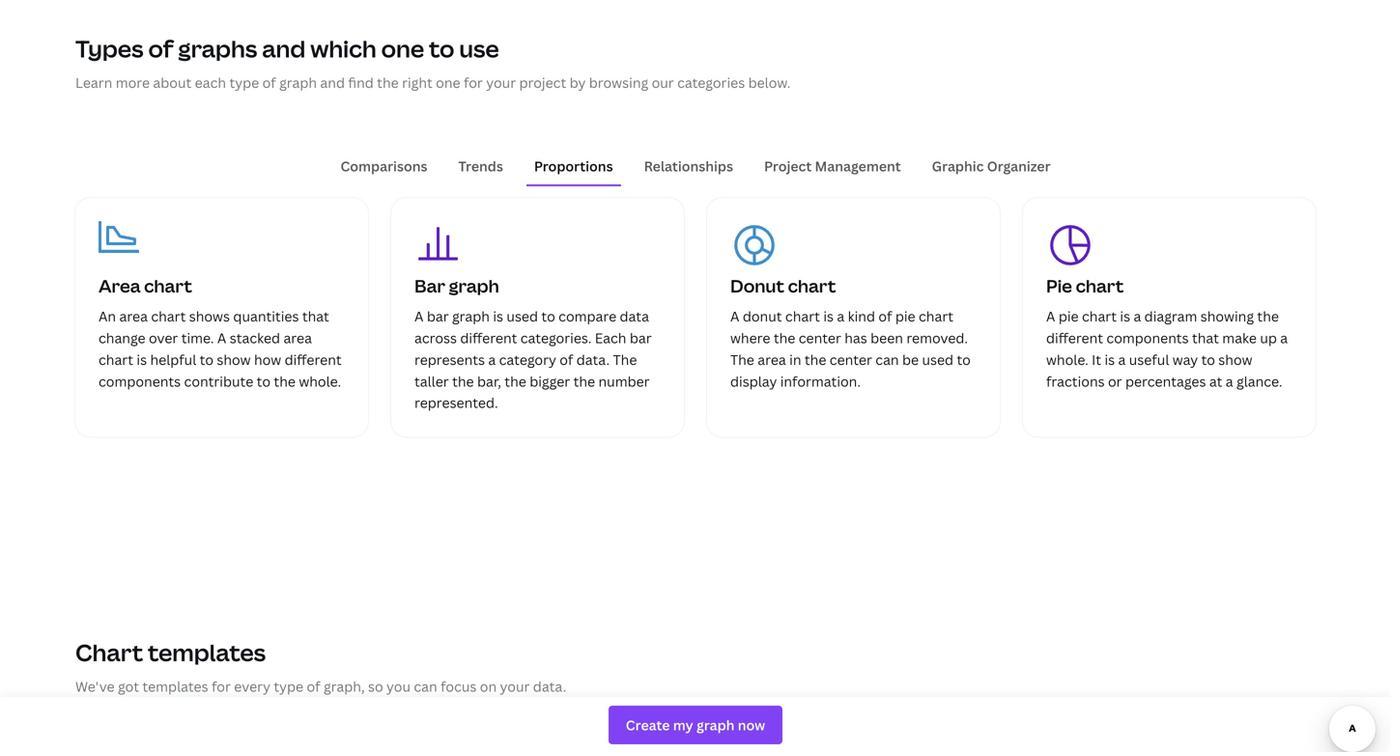 Task type: locate. For each thing, give the bounding box(es) containing it.
to inside types of graphs and which one to use learn more about each type of graph and find the right one for your project by browsing our categories below.
[[429, 33, 455, 64]]

pie down pie
[[1059, 307, 1079, 326]]

area down quantities
[[284, 329, 312, 347]]

one right right
[[436, 73, 461, 92]]

center down has
[[830, 351, 873, 369]]

type inside chart templates we've got templates for every type of graph, so you can focus on your data.
[[274, 678, 304, 696]]

1 horizontal spatial show
[[1219, 351, 1253, 369]]

0 horizontal spatial the
[[613, 351, 637, 369]]

project
[[519, 73, 567, 92]]

1 horizontal spatial data.
[[577, 351, 610, 369]]

is inside bar graph a bar graph is used to compare data across different categories. each bar represents a category of data. the taller the bar, the bigger the number represented.
[[493, 307, 504, 326]]

0 vertical spatial for
[[464, 73, 483, 92]]

data. down each
[[577, 351, 610, 369]]

the inside types of graphs and which one to use learn more about each type of graph and find the right one for your project by browsing our categories below.
[[377, 73, 399, 92]]

area left in
[[758, 351, 786, 369]]

1 horizontal spatial type
[[274, 678, 304, 696]]

0 horizontal spatial type
[[229, 73, 259, 92]]

a up or
[[1119, 351, 1126, 369]]

1 vertical spatial can
[[414, 678, 438, 696]]

whole. inside area chart an area chart shows quantities that change over time. a stacked area chart is helpful to show how different components contribute to the whole.
[[299, 372, 341, 391]]

1 vertical spatial templates
[[142, 678, 208, 696]]

one
[[381, 33, 424, 64], [436, 73, 461, 92]]

1 vertical spatial area
[[284, 329, 312, 347]]

1 horizontal spatial different
[[460, 329, 517, 347]]

1 vertical spatial for
[[212, 678, 231, 696]]

that right quantities
[[302, 307, 329, 326]]

a inside pie chart a pie chart is a diagram showing the different components that make up a whole. it is a useful way to show fractions or percentages at a glance.
[[1047, 307, 1056, 326]]

used inside bar graph a bar graph is used to compare data across different categories. each bar represents a category of data. the taller the bar, the bigger the number represented.
[[507, 307, 538, 326]]

whole.
[[1047, 351, 1089, 369], [299, 372, 341, 391]]

relationships button
[[636, 148, 741, 185]]

a right the 'up'
[[1281, 329, 1288, 347]]

compare
[[559, 307, 617, 326]]

the down category
[[505, 372, 527, 391]]

browsing
[[589, 73, 649, 92]]

1 vertical spatial that
[[1193, 329, 1220, 347]]

1 horizontal spatial that
[[1193, 329, 1220, 347]]

project management
[[764, 157, 901, 175]]

a up across
[[415, 307, 424, 326]]

that up way
[[1193, 329, 1220, 347]]

templates right got
[[142, 678, 208, 696]]

the up number
[[613, 351, 637, 369]]

1 horizontal spatial used
[[922, 351, 954, 369]]

2 the from the left
[[731, 351, 755, 369]]

templates
[[148, 637, 266, 669], [142, 678, 208, 696]]

type right every
[[274, 678, 304, 696]]

0 horizontal spatial that
[[302, 307, 329, 326]]

to up at
[[1202, 351, 1216, 369]]

of up been
[[879, 307, 892, 326]]

comparisons
[[341, 157, 428, 175]]

is inside donut chart a donut chart is a kind of pie chart where the center has been removed. the area in the center can be used to display information.
[[824, 307, 834, 326]]

to down removed.
[[957, 351, 971, 369]]

1 vertical spatial used
[[922, 351, 954, 369]]

so
[[368, 678, 383, 696]]

a inside donut chart a donut chart is a kind of pie chart where the center has been removed. the area in the center can be used to display information.
[[731, 307, 740, 326]]

we've
[[75, 678, 115, 696]]

for
[[464, 73, 483, 92], [212, 678, 231, 696]]

for inside chart templates we've got templates for every type of graph, so you can focus on your data.
[[212, 678, 231, 696]]

types of graphs and which one to use learn more about each type of graph and find the right one for your project by browsing our categories below.
[[75, 33, 791, 92]]

a down pie
[[1047, 307, 1056, 326]]

1 show from the left
[[217, 351, 251, 369]]

the right bigger
[[574, 372, 595, 391]]

used down removed.
[[922, 351, 954, 369]]

chart templates we've got templates for every type of graph, so you can focus on your data.
[[75, 637, 567, 696]]

0 horizontal spatial components
[[99, 372, 181, 391]]

a up where
[[731, 307, 740, 326]]

contribute
[[184, 372, 253, 391]]

0 vertical spatial can
[[876, 351, 899, 369]]

useful
[[1130, 351, 1170, 369]]

is up category
[[493, 307, 504, 326]]

of down categories.
[[560, 351, 573, 369]]

0 vertical spatial center
[[799, 329, 842, 347]]

each
[[195, 73, 226, 92]]

chart
[[144, 275, 192, 298], [788, 275, 836, 298], [1076, 275, 1124, 298], [151, 307, 186, 326], [786, 307, 820, 326], [919, 307, 954, 326], [1082, 307, 1117, 326], [99, 351, 133, 369]]

type
[[229, 73, 259, 92], [274, 678, 304, 696]]

type inside types of graphs and which one to use learn more about each type of graph and find the right one for your project by browsing our categories below.
[[229, 73, 259, 92]]

2 vertical spatial area
[[758, 351, 786, 369]]

bar down data
[[630, 329, 652, 347]]

templates up every
[[148, 637, 266, 669]]

1 horizontal spatial components
[[1107, 329, 1189, 347]]

can right 'you'
[[414, 678, 438, 696]]

got
[[118, 678, 139, 696]]

which
[[310, 33, 377, 64]]

1 vertical spatial type
[[274, 678, 304, 696]]

1 horizontal spatial can
[[876, 351, 899, 369]]

taller
[[415, 372, 449, 391]]

used
[[507, 307, 538, 326], [922, 351, 954, 369]]

a inside area chart an area chart shows quantities that change over time. a stacked area chart is helpful to show how different components contribute to the whole.
[[217, 329, 226, 347]]

area chart an area chart shows quantities that change over time. a stacked area chart is helpful to show how different components contribute to the whole.
[[99, 275, 342, 391]]

2 horizontal spatial area
[[758, 351, 786, 369]]

the down where
[[731, 351, 755, 369]]

different right how
[[285, 351, 342, 369]]

1 horizontal spatial pie
[[1059, 307, 1079, 326]]

0 horizontal spatial different
[[285, 351, 342, 369]]

1 vertical spatial components
[[99, 372, 181, 391]]

the up represented.
[[452, 372, 474, 391]]

graph right bar
[[449, 275, 499, 298]]

2 pie from the left
[[1059, 307, 1079, 326]]

for left every
[[212, 678, 231, 696]]

center up in
[[799, 329, 842, 347]]

graph down which
[[279, 73, 317, 92]]

the up the 'up'
[[1258, 307, 1280, 326]]

of
[[148, 33, 174, 64], [262, 73, 276, 92], [879, 307, 892, 326], [560, 351, 573, 369], [307, 678, 320, 696]]

whole. up fractions
[[1047, 351, 1089, 369]]

learn
[[75, 73, 112, 92]]

area chart image
[[99, 221, 139, 254]]

how
[[254, 351, 281, 369]]

different inside area chart an area chart shows quantities that change over time. a stacked area chart is helpful to show how different components contribute to the whole.
[[285, 351, 342, 369]]

is
[[493, 307, 504, 326], [824, 307, 834, 326], [1120, 307, 1131, 326], [137, 351, 147, 369], [1105, 351, 1115, 369]]

0 horizontal spatial show
[[217, 351, 251, 369]]

each
[[595, 329, 627, 347]]

0 horizontal spatial whole.
[[299, 372, 341, 391]]

your inside chart templates we've got templates for every type of graph, so you can focus on your data.
[[500, 678, 530, 696]]

0 vertical spatial bar
[[427, 307, 449, 326]]

bar up across
[[427, 307, 449, 326]]

2 show from the left
[[1219, 351, 1253, 369]]

your
[[486, 73, 516, 92], [500, 678, 530, 696]]

0 horizontal spatial used
[[507, 307, 538, 326]]

pie
[[896, 307, 916, 326], [1059, 307, 1079, 326]]

1 pie from the left
[[896, 307, 916, 326]]

to down time.
[[200, 351, 214, 369]]

2 horizontal spatial different
[[1047, 329, 1104, 347]]

0 vertical spatial your
[[486, 73, 516, 92]]

and left which
[[262, 33, 306, 64]]

the
[[613, 351, 637, 369], [731, 351, 755, 369]]

data. right on
[[533, 678, 567, 696]]

1 horizontal spatial and
[[320, 73, 345, 92]]

bigger
[[530, 372, 570, 391]]

0 vertical spatial components
[[1107, 329, 1189, 347]]

0 horizontal spatial data.
[[533, 678, 567, 696]]

components down helpful
[[99, 372, 181, 391]]

to
[[429, 33, 455, 64], [542, 307, 555, 326], [200, 351, 214, 369], [957, 351, 971, 369], [1202, 351, 1216, 369], [257, 372, 271, 391]]

a inside bar graph a bar graph is used to compare data across different categories. each bar represents a category of data. the taller the bar, the bigger the number represented.
[[488, 351, 496, 369]]

0 vertical spatial type
[[229, 73, 259, 92]]

0 horizontal spatial bar
[[427, 307, 449, 326]]

1 the from the left
[[613, 351, 637, 369]]

way
[[1173, 351, 1199, 369]]

1 horizontal spatial the
[[731, 351, 755, 369]]

is left diagram on the right top of page
[[1120, 307, 1131, 326]]

0 vertical spatial whole.
[[1047, 351, 1089, 369]]

change
[[99, 329, 146, 347]]

is inside area chart an area chart shows quantities that change over time. a stacked area chart is helpful to show how different components contribute to the whole.
[[137, 351, 147, 369]]

to left use
[[429, 33, 455, 64]]

area up change
[[119, 307, 148, 326]]

a left kind
[[837, 307, 845, 326]]

area inside donut chart a donut chart is a kind of pie chart where the center has been removed. the area in the center can be used to display information.
[[758, 351, 786, 369]]

that
[[302, 307, 329, 326], [1193, 329, 1220, 347]]

show up contribute
[[217, 351, 251, 369]]

is right it
[[1105, 351, 1115, 369]]

kind
[[848, 307, 876, 326]]

a up bar,
[[488, 351, 496, 369]]

0 vertical spatial data.
[[577, 351, 610, 369]]

helpful
[[150, 351, 196, 369]]

that inside pie chart a pie chart is a diagram showing the different components that make up a whole. it is a useful way to show fractions or percentages at a glance.
[[1193, 329, 1220, 347]]

is for bar graph
[[493, 307, 504, 326]]

the inside bar graph a bar graph is used to compare data across different categories. each bar represents a category of data. the taller the bar, the bigger the number represented.
[[613, 351, 637, 369]]

your down use
[[486, 73, 516, 92]]

pie up been
[[896, 307, 916, 326]]

and left find
[[320, 73, 345, 92]]

graph up across
[[452, 307, 490, 326]]

the inside pie chart a pie chart is a diagram showing the different components that make up a whole. it is a useful way to show fractions or percentages at a glance.
[[1258, 307, 1280, 326]]

a inside donut chart a donut chart is a kind of pie chart where the center has been removed. the area in the center can be used to display information.
[[837, 307, 845, 326]]

every
[[234, 678, 271, 696]]

0 vertical spatial and
[[262, 33, 306, 64]]

0 vertical spatial graph
[[279, 73, 317, 92]]

show down make
[[1219, 351, 1253, 369]]

can inside chart templates we've got templates for every type of graph, so you can focus on your data.
[[414, 678, 438, 696]]

a inside bar graph a bar graph is used to compare data across different categories. each bar represents a category of data. the taller the bar, the bigger the number represented.
[[415, 307, 424, 326]]

1 vertical spatial your
[[500, 678, 530, 696]]

1 horizontal spatial for
[[464, 73, 483, 92]]

bar
[[415, 275, 446, 298]]

different
[[460, 329, 517, 347], [1047, 329, 1104, 347], [285, 351, 342, 369]]

1 horizontal spatial whole.
[[1047, 351, 1089, 369]]

the right find
[[377, 73, 399, 92]]

0 vertical spatial that
[[302, 307, 329, 326]]

0 vertical spatial used
[[507, 307, 538, 326]]

0 horizontal spatial for
[[212, 678, 231, 696]]

show
[[217, 351, 251, 369], [1219, 351, 1253, 369]]

a right time.
[[217, 329, 226, 347]]

management
[[815, 157, 901, 175]]

type right "each"
[[229, 73, 259, 92]]

of right "each"
[[262, 73, 276, 92]]

0 vertical spatial one
[[381, 33, 424, 64]]

a for bar
[[415, 307, 424, 326]]

right
[[402, 73, 433, 92]]

different up it
[[1047, 329, 1104, 347]]

your inside types of graphs and which one to use learn more about each type of graph and find the right one for your project by browsing our categories below.
[[486, 73, 516, 92]]

1 vertical spatial data.
[[533, 678, 567, 696]]

bar graph a bar graph is used to compare data across different categories. each bar represents a category of data. the taller the bar, the bigger the number represented.
[[415, 275, 652, 412]]

use
[[459, 33, 499, 64]]

below.
[[749, 73, 791, 92]]

0 horizontal spatial area
[[119, 307, 148, 326]]

1 horizontal spatial bar
[[630, 329, 652, 347]]

represented.
[[415, 394, 498, 412]]

trends
[[459, 157, 503, 175]]

the down how
[[274, 372, 296, 391]]

1 vertical spatial one
[[436, 73, 461, 92]]

to up categories.
[[542, 307, 555, 326]]

the inside area chart an area chart shows quantities that change over time. a stacked area chart is helpful to show how different components contribute to the whole.
[[274, 372, 296, 391]]

the
[[377, 73, 399, 92], [1258, 307, 1280, 326], [774, 329, 796, 347], [805, 351, 827, 369], [274, 372, 296, 391], [452, 372, 474, 391], [505, 372, 527, 391], [574, 372, 595, 391]]

to inside pie chart a pie chart is a diagram showing the different components that make up a whole. it is a useful way to show fractions or percentages at a glance.
[[1202, 351, 1216, 369]]

graphic
[[932, 157, 984, 175]]

is left kind
[[824, 307, 834, 326]]

components
[[1107, 329, 1189, 347], [99, 372, 181, 391]]

can down been
[[876, 351, 899, 369]]

0 horizontal spatial can
[[414, 678, 438, 696]]

show inside pie chart a pie chart is a diagram showing the different components that make up a whole. it is a useful way to show fractions or percentages at a glance.
[[1219, 351, 1253, 369]]

a
[[837, 307, 845, 326], [1134, 307, 1142, 326], [1281, 329, 1288, 347], [488, 351, 496, 369], [1119, 351, 1126, 369], [1226, 372, 1234, 391]]

0 horizontal spatial pie
[[896, 307, 916, 326]]

your right on
[[500, 678, 530, 696]]

one up right
[[381, 33, 424, 64]]

area
[[99, 275, 141, 298]]

to inside bar graph a bar graph is used to compare data across different categories. each bar represents a category of data. the taller the bar, the bigger the number represented.
[[542, 307, 555, 326]]

0 vertical spatial templates
[[148, 637, 266, 669]]

of left graph,
[[307, 678, 320, 696]]

1 vertical spatial whole.
[[299, 372, 341, 391]]

can
[[876, 351, 899, 369], [414, 678, 438, 696]]

graph,
[[324, 678, 365, 696]]

is down change
[[137, 351, 147, 369]]

different up bar,
[[460, 329, 517, 347]]

used up categories.
[[507, 307, 538, 326]]

components up useful
[[1107, 329, 1189, 347]]

for down use
[[464, 73, 483, 92]]

diagram
[[1145, 307, 1198, 326]]

whole. down quantities
[[299, 372, 341, 391]]

1 horizontal spatial area
[[284, 329, 312, 347]]

data. inside bar graph a bar graph is used to compare data across different categories. each bar represents a category of data. the taller the bar, the bigger the number represented.
[[577, 351, 610, 369]]



Task type: describe. For each thing, give the bounding box(es) containing it.
you
[[387, 678, 411, 696]]

organizer
[[987, 157, 1051, 175]]

be
[[903, 351, 919, 369]]

pie
[[1047, 275, 1073, 298]]

pie inside pie chart a pie chart is a diagram showing the different components that make up a whole. it is a useful way to show fractions or percentages at a glance.
[[1059, 307, 1079, 326]]

is for pie chart
[[1120, 307, 1131, 326]]

1 vertical spatial and
[[320, 73, 345, 92]]

pie chart a pie chart is a diagram showing the different components that make up a whole. it is a useful way to show fractions or percentages at a glance.
[[1047, 275, 1288, 391]]

by
[[570, 73, 586, 92]]

it
[[1092, 351, 1102, 369]]

has
[[845, 329, 868, 347]]

comparisons button
[[333, 148, 435, 185]]

of inside chart templates we've got templates for every type of graph, so you can focus on your data.
[[307, 678, 320, 696]]

bar,
[[477, 372, 502, 391]]

make
[[1223, 329, 1257, 347]]

of up about
[[148, 33, 174, 64]]

graph inside types of graphs and which one to use learn more about each type of graph and find the right one for your project by browsing our categories below.
[[279, 73, 317, 92]]

0 horizontal spatial one
[[381, 33, 424, 64]]

1 horizontal spatial one
[[436, 73, 461, 92]]

different inside bar graph a bar graph is used to compare data across different categories. each bar represents a category of data. the taller the bar, the bigger the number represented.
[[460, 329, 517, 347]]

category
[[499, 351, 557, 369]]

more
[[116, 73, 150, 92]]

graphic organizer
[[932, 157, 1051, 175]]

our
[[652, 73, 674, 92]]

project management button
[[757, 148, 909, 185]]

used inside donut chart a donut chart is a kind of pie chart where the center has been removed. the area in the center can be used to display information.
[[922, 351, 954, 369]]

time.
[[181, 329, 214, 347]]

a for pie
[[1047, 307, 1056, 326]]

percentages
[[1126, 372, 1207, 391]]

stacked
[[230, 329, 280, 347]]

the right in
[[805, 351, 827, 369]]

removed.
[[907, 329, 968, 347]]

0 vertical spatial area
[[119, 307, 148, 326]]

a for donut
[[731, 307, 740, 326]]

proportions button
[[527, 148, 621, 185]]

that inside area chart an area chart shows quantities that change over time. a stacked area chart is helpful to show how different components contribute to the whole.
[[302, 307, 329, 326]]

of inside bar graph a bar graph is used to compare data across different categories. each bar represents a category of data. the taller the bar, the bigger the number represented.
[[560, 351, 573, 369]]

components inside pie chart a pie chart is a diagram showing the different components that make up a whole. it is a useful way to show fractions or percentages at a glance.
[[1107, 329, 1189, 347]]

to down how
[[257, 372, 271, 391]]

donut
[[731, 275, 785, 298]]

display
[[731, 372, 777, 391]]

categories.
[[521, 329, 592, 347]]

across
[[415, 329, 457, 347]]

number
[[599, 372, 650, 391]]

project
[[764, 157, 812, 175]]

1 vertical spatial bar
[[630, 329, 652, 347]]

pie inside donut chart a donut chart is a kind of pie chart where the center has been removed. the area in the center can be used to display information.
[[896, 307, 916, 326]]

glance.
[[1237, 372, 1283, 391]]

graphic organizer button
[[925, 148, 1059, 185]]

fractions
[[1047, 372, 1105, 391]]

1 vertical spatial graph
[[449, 275, 499, 298]]

data
[[620, 307, 649, 326]]

of inside donut chart a donut chart is a kind of pie chart where the center has been removed. the area in the center can be used to display information.
[[879, 307, 892, 326]]

shows
[[189, 307, 230, 326]]

been
[[871, 329, 904, 347]]

trends button
[[451, 148, 511, 185]]

relationships
[[644, 157, 733, 175]]

is for donut chart
[[824, 307, 834, 326]]

at
[[1210, 372, 1223, 391]]

whole. inside pie chart a pie chart is a diagram showing the different components that make up a whole. it is a useful way to show fractions or percentages at a glance.
[[1047, 351, 1089, 369]]

up
[[1261, 329, 1278, 347]]

0 horizontal spatial and
[[262, 33, 306, 64]]

where
[[731, 329, 771, 347]]

chart
[[75, 637, 143, 669]]

the inside donut chart a donut chart is a kind of pie chart where the center has been removed. the area in the center can be used to display information.
[[731, 351, 755, 369]]

donut
[[743, 307, 782, 326]]

an
[[99, 307, 116, 326]]

donut chart a donut chart is a kind of pie chart where the center has been removed. the area in the center can be used to display information.
[[731, 275, 971, 391]]

showing
[[1201, 307, 1254, 326]]

types
[[75, 33, 144, 64]]

can inside donut chart a donut chart is a kind of pie chart where the center has been removed. the area in the center can be used to display information.
[[876, 351, 899, 369]]

pie chart image
[[1047, 221, 1095, 270]]

graphs
[[178, 33, 257, 64]]

or
[[1108, 372, 1123, 391]]

1 vertical spatial center
[[830, 351, 873, 369]]

about
[[153, 73, 192, 92]]

2 vertical spatial graph
[[452, 307, 490, 326]]

categories
[[678, 73, 745, 92]]

a right at
[[1226, 372, 1234, 391]]

bar graph image
[[415, 221, 462, 270]]

data. inside chart templates we've got templates for every type of graph, so you can focus on your data.
[[533, 678, 567, 696]]

focus
[[441, 678, 477, 696]]

over
[[149, 329, 178, 347]]

donut chart image
[[731, 221, 779, 270]]

find
[[348, 73, 374, 92]]

the up in
[[774, 329, 796, 347]]

proportions
[[534, 157, 613, 175]]

in
[[790, 351, 802, 369]]

for inside types of graphs and which one to use learn more about each type of graph and find the right one for your project by browsing our categories below.
[[464, 73, 483, 92]]

quantities
[[233, 307, 299, 326]]

on
[[480, 678, 497, 696]]

show inside area chart an area chart shows quantities that change over time. a stacked area chart is helpful to show how different components contribute to the whole.
[[217, 351, 251, 369]]

information.
[[781, 372, 861, 391]]

components inside area chart an area chart shows quantities that change over time. a stacked area chart is helpful to show how different components contribute to the whole.
[[99, 372, 181, 391]]

represents
[[415, 351, 485, 369]]

a left diagram on the right top of page
[[1134, 307, 1142, 326]]

different inside pie chart a pie chart is a diagram showing the different components that make up a whole. it is a useful way to show fractions or percentages at a glance.
[[1047, 329, 1104, 347]]

to inside donut chart a donut chart is a kind of pie chart where the center has been removed. the area in the center can be used to display information.
[[957, 351, 971, 369]]



Task type: vqa. For each thing, say whether or not it's contained in the screenshot.
can in the the Chart templates We've got templates for every type of graph, so you can focus on your data.
yes



